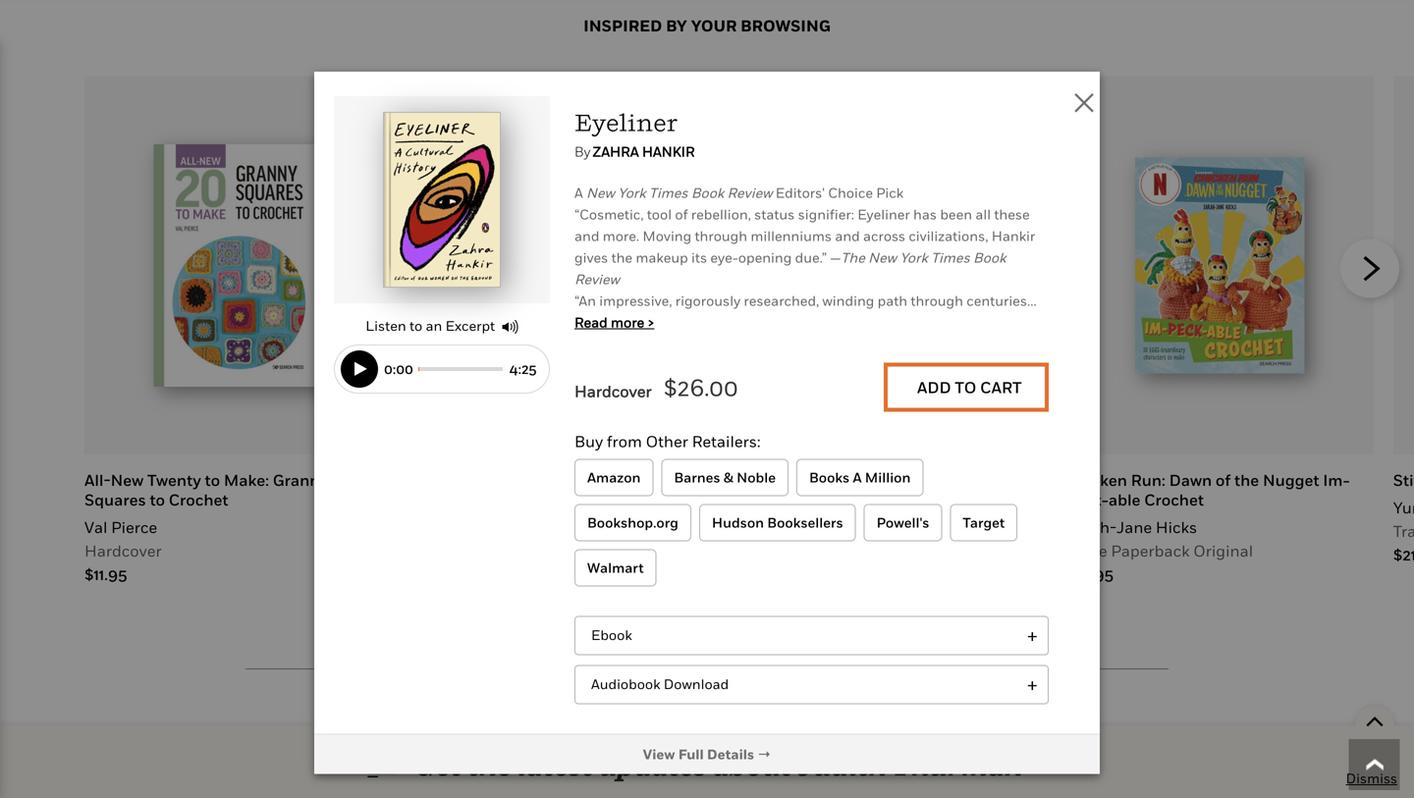 Task type: vqa. For each thing, say whether or not it's contained in the screenshot.
Read more >
yes



Task type: describe. For each thing, give the bounding box(es) containing it.
hardcover inside all-new twenty to make: granny squares to crochet val pierce hardcover $11.95
[[84, 542, 162, 561]]

the up past
[[702, 444, 723, 460]]

review for "an
[[575, 271, 620, 287]]

facsimile
[[932, 471, 1000, 490]]

book cover image for chicken run: dawn of the nugget im- peck-able crochet
[[1136, 158, 1305, 374]]

full
[[679, 747, 704, 763]]

progress,
[[858, 471, 928, 490]]

dedicated
[[917, 336, 982, 352]]

tool inside embraces the rich history and significance of its namesake, especially among communities of color. what emerges is an unexpectedly moving portrait of a tool that, in various corners of the globe, can signal religious devotion, attract potential partners, ward off evil forces, shield eyes from the sun, transform faces into fantasies,
[[796, 747, 821, 763]]

dancers
[[803, 682, 855, 698]]

it
[[877, 574, 885, 590]]

more inside get news about biography & memoir books, authors, and more
[[684, 739, 731, 762]]

val
[[84, 518, 107, 537]]

$26.00
[[664, 373, 739, 402]]

more.
[[603, 228, 640, 244]]

due."
[[795, 250, 827, 266]]

cosmetic inside 'from the distant past to the present, with fingers and felt-tipped pens, metallic powders and gel pots, humans have been drawn to lining their eyes. the aesthetic trademark of figures ranging from nefertiti to amy winehouse, eyeliner is one of our most enduring cosmetic tools; ancient royals and gen z beauty influencers alike would attest to its uniquely transformative power. it is undeniably fun—yet it is also far from frivolous. seen through zahra hankir's (kohl-lined) eyes, this ubiquitous but seldom-examined product becomes a portal to history, proof both of the stunning variety among cultures across time and space and of our shared humanity. through intimate reporting and conversations—with nomads in chad, geishas in japan, dancers in india, drag queens in new york, and more—'
[[889, 531, 948, 547]]

0 horizontal spatial more
[[611, 315, 645, 331]]

an inside embraces the rich history and significance of its namesake, especially among communities of color. what emerges is an unexpectedly moving portrait of a tool that, in various corners of the globe, can signal religious devotion, attract potential partners, ward off evil forces, shield eyes from the sun, transform faces into fantasies,
[[1017, 725, 1034, 741]]

with inside the new york times book review "an impressive, rigorously researched, winding path through centuries and over continents." —npr.org . hankir approaches her subject with dedicated curiosity, humility, and humor, blending anthropology, travel writing, memoir and history. a treat." —kassia st. clair, author of comes a dazzling exploration of the intersections of beauty and power around the globe, told through the lens of an iconic cosmetic
[[887, 336, 914, 352]]

hankir inside eyeliner by zahra hankir
[[642, 144, 695, 160]]

inspired by your browsing
[[584, 16, 831, 35]]

books,
[[791, 712, 849, 735]]

the left 'latest'
[[468, 750, 512, 782]]

barnes & noble link
[[662, 459, 789, 497]]

eyeliner link
[[575, 108, 678, 137]]

excerpt
[[446, 318, 495, 334]]

eyeliner inside eyeliner by zahra hankir
[[575, 108, 678, 137]]

nugget
[[1263, 471, 1320, 490]]

1 horizontal spatial hardcover
[[575, 382, 652, 401]]

in inside embraces the rich history and significance of its namesake, especially among communities of color. what emerges is an unexpectedly moving portrait of a tool that, in various corners of the globe, can signal religious devotion, attract potential partners, ward off evil forces, shield eyes from the sun, transform faces into fantasies,
[[857, 747, 869, 763]]

in right queens
[[998, 682, 1010, 698]]

evil
[[575, 790, 597, 799]]

reporting
[[807, 660, 868, 677]]

pick
[[877, 185, 904, 201]]

new for a
[[586, 185, 615, 201]]

noble
[[737, 470, 776, 486]]

times for rebellion,
[[649, 185, 688, 201]]

ubiquitous
[[906, 595, 976, 612]]

and left power
[[901, 423, 926, 439]]

+ for audiobook download
[[1027, 671, 1038, 699]]

drawn
[[900, 487, 941, 504]]

chicken run: dawn of the nugget im- peck-able crochet sarah-jane hicks trade paperback original $19.95
[[1066, 471, 1350, 584]]

twenty
[[147, 471, 201, 490]]

0 horizontal spatial thurman
[[775, 777, 830, 792]]

uniquely
[[961, 552, 1017, 568]]

been inside a new york times book review editors' choice pick "cosmetic, tool of rebellion, status signifier: eyeliner has been all these and more. moving through millenniums and across civilizations, hankir gives the makeup its eye-opening due." —
[[940, 206, 973, 223]]

a new york times book review editors' choice pick "cosmetic, tool of rebellion, status signifier: eyeliner has been all these and more. moving through millenniums and across civilizations, hankir gives the makeup its eye-opening due." —
[[575, 185, 1036, 266]]

and down proof
[[936, 639, 961, 655]]

walmart link
[[575, 550, 657, 587]]

0 vertical spatial &
[[724, 470, 734, 486]]

—kassia
[[678, 379, 731, 396]]

in down humanity.
[[631, 682, 643, 698]]

through down exploration
[[646, 444, 698, 460]]

influencers
[[734, 552, 807, 568]]

cultures
[[732, 639, 786, 655]]

news inside get news about biography & memoir books, authors, and more
[[481, 712, 529, 735]]

new for the
[[869, 250, 897, 266]]

read more > link
[[575, 315, 655, 331]]

powders
[[630, 487, 685, 504]]

and down "an
[[575, 315, 600, 331]]

to up 'gel'
[[717, 466, 730, 482]]

clair,
[[755, 379, 787, 396]]

unexpectedly
[[575, 747, 661, 763]]

this
[[878, 595, 902, 612]]

to inside "button"
[[955, 378, 977, 397]]

run:
[[1131, 471, 1166, 490]]

new for all-
[[111, 471, 144, 490]]

gel
[[716, 487, 736, 504]]

most
[[790, 531, 823, 547]]

its inside 'from the distant past to the present, with fingers and felt-tipped pens, metallic powders and gel pots, humans have been drawn to lining their eyes. the aesthetic trademark of figures ranging from nefertiti to amy winehouse, eyeliner is one of our most enduring cosmetic tools; ancient royals and gen z beauty influencers alike would attest to its uniquely transformative power. it is undeniably fun—yet it is also far from frivolous. seen through zahra hankir's (kohl-lined) eyes, this ubiquitous but seldom-examined product becomes a portal to history, proof both of the stunning variety among cultures across time and space and of our shared humanity. through intimate reporting and conversations—with nomads in chad, geishas in japan, dancers in india, drag queens in new york, and more—'
[[942, 552, 958, 568]]

transformative
[[575, 574, 670, 590]]

and down curiosity,
[[1009, 358, 1034, 374]]

and down barnes
[[688, 487, 713, 504]]

in up 'embraces'
[[741, 682, 753, 698]]

pens,
[[993, 466, 1028, 482]]

1 horizontal spatial our
[[980, 639, 1002, 655]]

distant
[[636, 466, 682, 482]]

the up lens
[[725, 423, 746, 439]]

to down twenty
[[150, 491, 165, 509]]

get
[[601, 777, 620, 792]]

through right path
[[911, 293, 964, 309]]

lined)
[[802, 595, 839, 612]]

and up transformative
[[617, 552, 642, 568]]

million
[[865, 470, 911, 486]]

queens
[[947, 682, 994, 698]]

history
[[857, 704, 902, 720]]

globe, inside embraces the rich history and significance of its namesake, especially among communities of color. what emerges is an unexpectedly moving portrait of a tool that, in various corners of the globe, can signal religious devotion, attract potential partners, ward off evil forces, shield eyes from the sun, transform faces into fantasies,
[[575, 768, 614, 785]]

ranging
[[835, 509, 886, 525]]

stit yum tra $21
[[1394, 471, 1415, 564]]

0 horizontal spatial judith
[[735, 777, 773, 792]]

to down lining at the right
[[981, 509, 994, 525]]

rigorously
[[676, 293, 741, 309]]

bookshop.org link
[[575, 505, 691, 542]]

from right far on the bottom right
[[954, 574, 985, 590]]

choice
[[828, 185, 873, 201]]

partners,
[[917, 768, 976, 785]]

the down lens
[[733, 466, 754, 482]]

hankir inside a new york times book review editors' choice pick "cosmetic, tool of rebellion, status signifier: eyeliner has been all these and more. moving through millenniums and across civilizations, hankir gives the makeup its eye-opening due." —
[[992, 228, 1036, 244]]

amazon link
[[575, 459, 654, 497]]

to left make:
[[205, 471, 220, 490]]

view full details → link
[[319, 740, 1095, 770]]

other
[[646, 432, 688, 451]]

moving
[[643, 228, 692, 244]]

especially
[[648, 725, 712, 741]]

zahra inside eyeliner by zahra hankir
[[593, 144, 639, 160]]

time
[[834, 639, 863, 655]]

beauty for z
[[686, 552, 730, 568]]

and up treat."
[[634, 358, 659, 374]]

signifier:
[[798, 206, 855, 223]]

of inside 'chicken run: dawn of the nugget im- peck-able crochet sarah-jane hicks trade paperback original $19.95'
[[1216, 471, 1231, 490]]

with inside 'from the distant past to the present, with fingers and felt-tipped pens, metallic powders and gel pots, humans have been drawn to lining their eyes. the aesthetic trademark of figures ranging from nefertiti to amy winehouse, eyeliner is one of our most enduring cosmetic tools; ancient royals and gen z beauty influencers alike would attest to its uniquely transformative power. it is undeniably fun—yet it is also far from frivolous. seen through zahra hankir's (kohl-lined) eyes, this ubiquitous but seldom-examined product becomes a portal to history, proof both of the stunning variety among cultures across time and space and of our shared humanity. through intimate reporting and conversations—with nomads in chad, geishas in japan, dancers in india, drag queens in new york, and more—'
[[813, 466, 841, 482]]

hudson
[[712, 515, 764, 531]]

peck-
[[1066, 491, 1109, 509]]

walmart
[[587, 560, 644, 576]]

barnes & noble
[[674, 470, 776, 486]]

subject
[[836, 336, 883, 352]]

dismiss
[[1346, 771, 1398, 787]]

york for winding
[[900, 250, 928, 266]]

and up gives
[[575, 228, 600, 244]]

nomads
[[575, 682, 628, 698]]

centuries
[[967, 293, 1028, 309]]

z
[[675, 552, 682, 568]]

all
[[976, 206, 991, 223]]

the inside the new york times book review "an impressive, rigorously researched, winding path through centuries and over continents." —npr.org . hankir approaches her subject with dedicated curiosity, humility, and humor, blending anthropology, travel writing, memoir and history. a treat." —kassia st. clair, author of comes a dazzling exploration of the intersections of beauty and power around the globe, told through the lens of an iconic cosmetic
[[841, 250, 865, 266]]

times for through
[[931, 250, 970, 266]]

memoir
[[713, 712, 787, 735]]

learn more about eyeliner image
[[383, 112, 501, 288]]

edition
[[739, 491, 792, 509]]

is inside embraces the rich history and significance of its namesake, especially among communities of color. what emerges is an unexpectedly moving portrait of a tool that, in various corners of the globe, can signal religious devotion, attract potential partners, ward off evil forces, shield eyes from the sun, transform faces into fantasies,
[[1003, 725, 1014, 741]]

millenniums
[[751, 228, 832, 244]]

alike
[[810, 552, 840, 568]]

lining
[[960, 487, 997, 504]]

writing,
[[905, 358, 953, 374]]

across inside 'from the distant past to the present, with fingers and felt-tipped pens, metallic powders and gel pots, humans have been drawn to lining their eyes. the aesthetic trademark of figures ranging from nefertiti to amy winehouse, eyeliner is one of our most enduring cosmetic tools; ancient royals and gen z beauty influencers alike would attest to its uniquely transformative power. it is undeniably fun—yet it is also far from frivolous. seen through zahra hankir's (kohl-lined) eyes, this ubiquitous but seldom-examined product becomes a portal to history, proof both of the stunning variety among cultures across time and space and of our shared humanity. through intimate reporting and conversations—with nomads in chad, geishas in japan, dancers in india, drag queens in new york, and more—'
[[789, 639, 831, 655]]

4:25
[[509, 361, 537, 377]]

to right listen
[[410, 318, 423, 334]]

in up "history"
[[858, 682, 871, 698]]

its inside a new york times book review editors' choice pick "cosmetic, tool of rebellion, status signifier: eyeliner has been all these and more. moving through millenniums and across civilizations, hankir gives the makeup its eye-opening due." —
[[692, 250, 707, 266]]

frivolous.
[[988, 574, 1047, 590]]

to up far on the bottom right
[[926, 552, 939, 568]]

lens
[[726, 444, 753, 460]]

amy
[[997, 509, 1025, 525]]

dismiss link
[[1346, 769, 1398, 789]]

ebook
[[591, 627, 632, 644]]

powell's link
[[864, 505, 942, 542]]

squares
[[84, 491, 146, 509]]

book cover image for all-new twenty to make: granny squares to crochet
[[154, 145, 323, 387]]

a inside a new york times book review editors' choice pick "cosmetic, tool of rebellion, status signifier: eyeliner has been all these and more. moving through millenniums and across civilizations, hankir gives the makeup its eye-opening due." —
[[575, 185, 583, 201]]

been inside 'from the distant past to the present, with fingers and felt-tipped pens, metallic powders and gel pots, humans have been drawn to lining their eyes. the aesthetic trademark of figures ranging from nefertiti to amy winehouse, eyeliner is one of our most enduring cosmetic tools; ancient royals and gen z beauty influencers alike would attest to its uniquely transformative power. it is undeniably fun—yet it is also far from frivolous. seen through zahra hankir's (kohl-lined) eyes, this ubiquitous but seldom-examined product becomes a portal to history, proof both of the stunning variety among cultures across time and space and of our shared humanity. through intimate reporting and conversations—with nomads in chad, geishas in japan, dancers in india, drag queens in new york, and more—'
[[865, 487, 897, 504]]

the inside a new york times book review editors' choice pick "cosmetic, tool of rebellion, status signifier: eyeliner has been all these and more. moving through millenniums and across civilizations, hankir gives the makeup its eye-opening due." —
[[612, 250, 633, 266]]



Task type: locate. For each thing, give the bounding box(es) containing it.
1 horizontal spatial with
[[887, 336, 914, 352]]

around
[[972, 423, 1019, 439]]

ward
[[979, 768, 1010, 785]]

our up influencers
[[765, 531, 787, 547]]

hardcover down pierce on the left of the page
[[84, 542, 162, 561]]

all-
[[84, 471, 111, 490]]

hudson booksellers
[[712, 515, 843, 531]]

anthropology,
[[772, 358, 862, 374]]

1 + from the top
[[1027, 621, 1038, 650]]

1 vertical spatial times
[[931, 250, 970, 266]]

sun,
[[780, 790, 807, 799]]

0 horizontal spatial the
[[610, 509, 634, 525]]

1 horizontal spatial judith
[[798, 750, 887, 782]]

path
[[878, 293, 908, 309]]

1 vertical spatial +
[[1027, 671, 1038, 699]]

emerges
[[944, 725, 1000, 741]]

to up 'nefertiti'
[[944, 487, 957, 504]]

curiosity,
[[985, 336, 1043, 352]]

a right →
[[785, 747, 793, 763]]

cosmetic up fingers
[[834, 444, 893, 460]]

book for through
[[974, 250, 1006, 266]]

a up ""cosmetic,"
[[575, 185, 583, 201]]

and up the india,
[[871, 660, 896, 677]]

impressive,
[[599, 293, 672, 309]]

2 vertical spatial a
[[785, 747, 793, 763]]

hardcover down humility,
[[575, 382, 652, 401]]

0 horizontal spatial york
[[618, 185, 646, 201]]

0 vertical spatial globe,
[[575, 444, 614, 460]]

and right time
[[867, 639, 891, 655]]

0 horizontal spatial a
[[575, 185, 583, 201]]

catalog
[[739, 471, 798, 490]]

treat."
[[637, 379, 675, 396]]

and up drawn
[[893, 466, 918, 482]]

globe, inside the new york times book review "an impressive, rigorously researched, winding path through centuries and over continents." —npr.org . hankir approaches her subject with dedicated curiosity, humility, and humor, blending anthropology, travel writing, memoir and history. a treat." —kassia st. clair, author of comes a dazzling exploration of the intersections of beauty and power around the globe, told through the lens of an iconic cosmetic
[[575, 444, 614, 460]]

"an
[[575, 293, 596, 309]]

the up communities
[[804, 704, 826, 720]]

its up far on the bottom right
[[942, 552, 958, 568]]

signal
[[644, 768, 684, 785]]

zahra down power.
[[666, 595, 704, 612]]

our down both
[[980, 639, 1002, 655]]

thurman
[[892, 750, 1023, 782], [775, 777, 830, 792]]

judith down →
[[735, 777, 773, 792]]

0 vertical spatial york
[[618, 185, 646, 201]]

get for get news about biography & memoir books, authors, and more
[[445, 712, 477, 735]]

2 + from the top
[[1027, 671, 1038, 699]]

1 horizontal spatial a
[[626, 379, 634, 396]]

through inside a new york times book review editors' choice pick "cosmetic, tool of rebellion, status signifier: eyeliner has been all these and more. moving through millenniums and across civilizations, hankir gives the makeup its eye-opening due." —
[[695, 228, 748, 244]]

& up view full details →
[[693, 712, 710, 735]]

power.
[[674, 574, 715, 590]]

0 horizontal spatial across
[[789, 639, 831, 655]]

tool
[[647, 206, 672, 223], [796, 747, 821, 763]]

new
[[586, 185, 615, 201], [869, 250, 897, 266], [111, 471, 144, 490], [1013, 682, 1042, 698]]

through down rebellion,
[[695, 228, 748, 244]]

2 vertical spatial a
[[853, 470, 862, 486]]

judith up transform
[[798, 750, 887, 782]]

0 vertical spatial been
[[940, 206, 973, 223]]

hudson booksellers link
[[699, 505, 856, 542]]

beauty inside the new york times book review "an impressive, rigorously researched, winding path through centuries and over continents." —npr.org . hankir approaches her subject with dedicated curiosity, humility, and humor, blending anthropology, travel writing, memoir and history. a treat." —kassia st. clair, author of comes a dazzling exploration of the intersections of beauty and power around the globe, told through the lens of an iconic cosmetic
[[853, 423, 898, 439]]

the down 'frivolous.'
[[1019, 617, 1040, 633]]

+ inside audiobook download element
[[1027, 671, 1038, 699]]

0 vertical spatial cosmetic
[[834, 444, 893, 460]]

0 horizontal spatial zahra
[[593, 144, 639, 160]]

from inside embraces the rich history and significance of its namesake, especially among communities of color. what emerges is an unexpectedly moving portrait of a tool that, in various corners of the globe, can signal religious devotion, attract potential partners, ward off evil forces, shield eyes from the sun, transform faces into fantasies,
[[721, 790, 752, 799]]

0 vertical spatial beauty
[[853, 423, 898, 439]]

cosmetic inside the new york times book review "an impressive, rigorously researched, winding path through centuries and over continents." —npr.org . hankir approaches her subject with dedicated curiosity, humility, and humor, blending anthropology, travel writing, memoir and history. a treat." —kassia st. clair, author of comes a dazzling exploration of the intersections of beauty and power around the globe, told through the lens of an iconic cosmetic
[[834, 444, 893, 460]]

0 horizontal spatial news
[[481, 712, 529, 735]]

told
[[617, 444, 643, 460]]

2 horizontal spatial an
[[1017, 725, 1034, 741]]

ancient
[[989, 531, 1038, 547]]

0 vertical spatial its
[[692, 250, 707, 266]]

0 horizontal spatial a
[[785, 747, 793, 763]]

pierce
[[111, 518, 157, 537]]

beauty up fingers
[[853, 423, 898, 439]]

among up through
[[683, 639, 729, 655]]

judith
[[798, 750, 887, 782], [735, 777, 773, 792]]

1 vertical spatial get
[[415, 750, 462, 782]]

an up 'present,'
[[772, 444, 789, 460]]

and up corners
[[934, 712, 969, 735]]

with up travel
[[887, 336, 914, 352]]

opening
[[738, 250, 792, 266]]

times inside the new york times book review "an impressive, rigorously researched, winding path through centuries and over continents." —npr.org . hankir approaches her subject with dedicated curiosity, humility, and humor, blending anthropology, travel writing, memoir and history. a treat." —kassia st. clair, author of comes a dazzling exploration of the intersections of beauty and power around the globe, told through the lens of an iconic cosmetic
[[931, 250, 970, 266]]

fingers
[[844, 466, 889, 482]]

0 vertical spatial among
[[683, 639, 729, 655]]

0 vertical spatial zahra
[[593, 144, 639, 160]]

across up reporting
[[789, 639, 831, 655]]

1 vertical spatial hankir
[[992, 228, 1036, 244]]

york up ""cosmetic,"
[[618, 185, 646, 201]]

the left "nugget"
[[1235, 471, 1260, 490]]

rebellion,
[[691, 206, 751, 223]]

1 horizontal spatial across
[[864, 228, 906, 244]]

an inside the new york times book review "an impressive, rigorously researched, winding path through centuries and over continents." —npr.org . hankir approaches her subject with dedicated curiosity, humility, and humor, blending anthropology, travel writing, memoir and history. a treat." —kassia st. clair, author of comes a dazzling exploration of the intersections of beauty and power around the globe, told through the lens of an iconic cosmetic
[[772, 444, 789, 460]]

1 vertical spatial a
[[811, 617, 819, 633]]

1 vertical spatial across
[[789, 639, 831, 655]]

0 vertical spatial with
[[887, 336, 914, 352]]

its left eye-
[[692, 250, 707, 266]]

review for editors'
[[727, 185, 773, 201]]

beauty up power.
[[686, 552, 730, 568]]

1 horizontal spatial news
[[623, 777, 654, 792]]

.
[[678, 336, 681, 352]]

1 horizontal spatial crochet
[[1145, 491, 1204, 509]]

1 vertical spatial the
[[610, 509, 634, 525]]

target link
[[950, 505, 1018, 542]]

1 vertical spatial review
[[575, 271, 620, 287]]

the down told
[[612, 466, 633, 482]]

0 horizontal spatial tool
[[647, 206, 672, 223]]

tool inside a new york times book review editors' choice pick "cosmetic, tool of rebellion, status signifier: eyeliner has been all these and more. moving through millenniums and across civilizations, hankir gives the makeup its eye-opening due." —
[[647, 206, 672, 223]]

a up around
[[987, 401, 995, 417]]

review inside a new york times book review editors' choice pick "cosmetic, tool of rebellion, status signifier: eyeliner has been all these and more. moving through millenniums and across civilizations, hankir gives the makeup its eye-opening due." —
[[727, 185, 773, 201]]

one
[[722, 531, 746, 547]]

0 vertical spatial hankir
[[642, 144, 695, 160]]

1 vertical spatial book
[[974, 250, 1006, 266]]

times
[[649, 185, 688, 201], [931, 250, 970, 266]]

1 horizontal spatial an
[[772, 444, 789, 460]]

over
[[603, 315, 631, 331]]

1 vertical spatial york
[[900, 250, 928, 266]]

new inside all-new twenty to make: granny squares to crochet val pierce hardcover $11.95
[[111, 471, 144, 490]]

religious
[[687, 768, 743, 785]]

past
[[685, 466, 714, 482]]

1 vertical spatial zahra
[[666, 595, 704, 612]]

zahra
[[593, 144, 639, 160], [666, 595, 704, 612]]

0 horizontal spatial book
[[691, 185, 724, 201]]

beauty for of
[[853, 423, 898, 439]]

1 horizontal spatial the
[[841, 250, 865, 266]]

1 vertical spatial been
[[865, 487, 897, 504]]

1 horizontal spatial thurman
[[892, 750, 1023, 782]]

a inside the new york times book review "an impressive, rigorously researched, winding path through centuries and over continents." —npr.org . hankir approaches her subject with dedicated curiosity, humility, and humor, blending anthropology, travel writing, memoir and history. a treat." —kassia st. clair, author of comes a dazzling exploration of the intersections of beauty and power around the globe, told through the lens of an iconic cosmetic
[[987, 401, 995, 417]]

york for tool
[[618, 185, 646, 201]]

0 horizontal spatial its
[[692, 250, 707, 266]]

2 horizontal spatial a
[[853, 470, 862, 486]]

1 horizontal spatial review
[[727, 185, 773, 201]]

among inside 'from the distant past to the present, with fingers and felt-tipped pens, metallic powders and gel pots, humans have been drawn to lining their eyes. the aesthetic trademark of figures ranging from nefertiti to amy winehouse, eyeliner is one of our most enduring cosmetic tools; ancient royals and gen z beauty influencers alike would attest to its uniquely transformative power. it is undeniably fun—yet it is also far from frivolous. seen through zahra hankir's (kohl-lined) eyes, this ubiquitous but seldom-examined product becomes a portal to history, proof both of the stunning variety among cultures across time and space and of our shared humanity. through intimate reporting and conversations—with nomads in chad, geishas in japan, dancers in india, drag queens in new york, and more—'
[[683, 639, 729, 655]]

2 globe, from the top
[[575, 768, 614, 785]]

present,
[[757, 466, 810, 482]]

review down gives
[[575, 271, 620, 287]]

been up civilizations,
[[940, 206, 973, 223]]

tools;
[[951, 531, 986, 547]]

0 vertical spatial get
[[445, 712, 477, 735]]

latest
[[517, 750, 594, 782]]

0:00
[[384, 361, 413, 377]]

crochet inside 'chicken run: dawn of the nugget im- peck-able crochet sarah-jane hicks trade paperback original $19.95'
[[1145, 491, 1204, 509]]

moving
[[665, 747, 713, 763]]

your
[[691, 16, 737, 35]]

book cover image for catalog design progress, facsimile edition
[[808, 201, 978, 331]]

1 horizontal spatial zahra
[[666, 595, 704, 612]]

0 vertical spatial an
[[426, 318, 442, 334]]

1 vertical spatial tool
[[796, 747, 821, 763]]

judith thurman
[[735, 777, 830, 792]]

globe, up the from
[[575, 444, 614, 460]]

humans
[[774, 487, 827, 504]]

trademark
[[700, 509, 767, 525]]

new inside 'from the distant past to the present, with fingers and felt-tipped pens, metallic powders and gel pots, humans have been drawn to lining their eyes. the aesthetic trademark of figures ranging from nefertiti to amy winehouse, eyeliner is one of our most enduring cosmetic tools; ancient royals and gen z beauty influencers alike would attest to its uniquely transformative power. it is undeniably fun—yet it is also far from frivolous. seen through zahra hankir's (kohl-lined) eyes, this ubiquitous but seldom-examined product becomes a portal to history, proof both of the stunning variety among cultures across time and space and of our shared humanity. through intimate reporting and conversations—with nomads in chad, geishas in japan, dancers in india, drag queens in new york, and more—'
[[1013, 682, 1042, 698]]

about:
[[656, 777, 694, 792]]

2 vertical spatial hankir
[[684, 336, 728, 352]]

2 vertical spatial an
[[1017, 725, 1034, 741]]

review up status
[[727, 185, 773, 201]]

book up rebellion,
[[691, 185, 724, 201]]

hicks
[[1156, 518, 1198, 537]]

across inside a new york times book review editors' choice pick "cosmetic, tool of rebellion, status signifier: eyeliner has been all these and more. moving through millenniums and across civilizations, hankir gives the makeup its eye-opening due." —
[[864, 228, 906, 244]]

its
[[692, 250, 707, 266], [942, 552, 958, 568], [1032, 704, 1048, 720]]

from down the religious
[[721, 790, 752, 799]]

a left treat."
[[626, 379, 634, 396]]

view full details →
[[643, 747, 771, 763]]

about inside get news about biography & memoir books, authors, and more
[[533, 712, 587, 735]]

from right buy
[[607, 432, 642, 451]]

design
[[801, 471, 854, 490]]

1 horizontal spatial times
[[931, 250, 970, 266]]

off
[[1014, 768, 1031, 785]]

$11.95
[[84, 565, 127, 584]]

1 horizontal spatial more
[[684, 739, 731, 762]]

with down iconic
[[813, 466, 841, 482]]

book down all
[[974, 250, 1006, 266]]

0 horizontal spatial review
[[575, 271, 620, 287]]

2 crochet from the left
[[1145, 491, 1204, 509]]

is
[[708, 531, 718, 547], [731, 574, 742, 590], [889, 574, 899, 590], [1003, 725, 1014, 741]]

portrait
[[716, 747, 765, 763]]

1 horizontal spatial its
[[942, 552, 958, 568]]

crochet inside all-new twenty to make: granny squares to crochet val pierce hardcover $11.95
[[169, 491, 228, 509]]

new inside the new york times book review "an impressive, rigorously researched, winding path through centuries and over continents." —npr.org . hankir approaches her subject with dedicated curiosity, humility, and humor, blending anthropology, travel writing, memoir and history. a treat." —kassia st. clair, author of comes a dazzling exploration of the intersections of beauty and power around the globe, told through the lens of an iconic cosmetic
[[869, 250, 897, 266]]

& inside get news about biography & memoir books, authors, and more
[[693, 712, 710, 735]]

0 vertical spatial a
[[987, 401, 995, 417]]

(kohl-
[[764, 595, 802, 612]]

audiobook download element
[[575, 666, 1049, 705]]

None range field
[[418, 367, 503, 371]]

2 horizontal spatial hardcover
[[739, 542, 816, 561]]

0 vertical spatial +
[[1027, 621, 1038, 650]]

1 vertical spatial its
[[942, 552, 958, 568]]

globe, up 'evil'
[[575, 768, 614, 785]]

hardcover inside catalog design progress, facsimile edition ladislav sutnar hardcover
[[739, 542, 816, 561]]

new up ""cosmetic,"
[[586, 185, 615, 201]]

to down eyes,
[[864, 617, 877, 633]]

sutnar
[[805, 518, 855, 537]]

researched,
[[744, 293, 820, 309]]

+ inside ebook element
[[1027, 621, 1038, 650]]

catalog design progress, facsimile edition ladislav sutnar hardcover
[[739, 471, 1000, 561]]

dazzling
[[575, 423, 629, 439]]

the inside 'from the distant past to the present, with fingers and felt-tipped pens, metallic powders and gel pots, humans have been drawn to lining their eyes. the aesthetic trademark of figures ranging from nefertiti to amy winehouse, eyeliner is one of our most enduring cosmetic tools; ancient royals and gen z beauty influencers alike would attest to its uniquely transformative power. it is undeniably fun—yet it is also far from frivolous. seen through zahra hankir's (kohl-lined) eyes, this ubiquitous but seldom-examined product becomes a portal to history, proof both of the stunning variety among cultures across time and space and of our shared humanity. through intimate reporting and conversations—with nomads in chad, geishas in japan, dancers in india, drag queens in new york, and more—'
[[610, 509, 634, 525]]

0 vertical spatial book
[[691, 185, 724, 201]]

hankir right the .
[[684, 336, 728, 352]]

tool up moving
[[647, 206, 672, 223]]

1 crochet from the left
[[169, 491, 228, 509]]

winehouse,
[[575, 531, 650, 547]]

+ right queens
[[1027, 671, 1038, 699]]

listen to an excerpt
[[366, 318, 498, 334]]

the right due."
[[841, 250, 865, 266]]

devotion,
[[747, 768, 806, 785]]

of inside a new york times book review editors' choice pick "cosmetic, tool of rebellion, status signifier: eyeliner has been all these and more. moving through millenniums and across civilizations, hankir gives the makeup its eye-opening due." —
[[675, 206, 688, 223]]

continents."
[[634, 315, 711, 331]]

been
[[940, 206, 973, 223], [865, 487, 897, 504]]

0 horizontal spatial with
[[813, 466, 841, 482]]

zahra hankir link
[[593, 143, 695, 161]]

0 horizontal spatial about
[[533, 712, 587, 735]]

forces,
[[600, 790, 643, 799]]

0 horizontal spatial beauty
[[686, 552, 730, 568]]

1 vertical spatial among
[[715, 725, 761, 741]]

2 vertical spatial its
[[1032, 704, 1048, 720]]

1 vertical spatial an
[[772, 444, 789, 460]]

1 vertical spatial news
[[623, 777, 654, 792]]

cosmetic up 'attest'
[[889, 531, 948, 547]]

new inside a new york times book review editors' choice pick "cosmetic, tool of rebellion, status signifier: eyeliner has been all these and more. moving through millenniums and across civilizations, hankir gives the makeup its eye-opening due." —
[[586, 185, 615, 201]]

1 horizontal spatial york
[[900, 250, 928, 266]]

1 vertical spatial a
[[626, 379, 634, 396]]

a inside the new york times book review "an impressive, rigorously researched, winding path through centuries and over continents." —npr.org . hankir approaches her subject with dedicated curiosity, humility, and humor, blending anthropology, travel writing, memoir and history. a treat." —kassia st. clair, author of comes a dazzling exploration of the intersections of beauty and power around the globe, told through the lens of an iconic cosmetic
[[626, 379, 634, 396]]

2 horizontal spatial a
[[987, 401, 995, 417]]

shared
[[575, 660, 619, 677]]

0 vertical spatial the
[[841, 250, 865, 266]]

to
[[410, 318, 423, 334], [955, 378, 977, 397], [717, 466, 730, 482], [205, 471, 220, 490], [944, 487, 957, 504], [150, 491, 165, 509], [981, 509, 994, 525], [926, 552, 939, 568], [864, 617, 877, 633]]

+ right both
[[1027, 621, 1038, 650]]

book cover image
[[485, 144, 647, 387], [154, 145, 323, 387], [1136, 158, 1305, 374], [808, 201, 978, 331]]

0 horizontal spatial our
[[765, 531, 787, 547]]

crochet down dawn
[[1145, 491, 1204, 509]]

review inside the new york times book review "an impressive, rigorously researched, winding path through centuries and over continents." —npr.org . hankir approaches her subject with dedicated curiosity, humility, and humor, blending anthropology, travel writing, memoir and history. a treat." —kassia st. clair, author of comes a dazzling exploration of the intersections of beauty and power around the globe, told through the lens of an iconic cosmetic
[[575, 271, 620, 287]]

target
[[963, 515, 1005, 531]]

the inside 'chicken run: dawn of the nugget im- peck-able crochet sarah-jane hicks trade paperback original $19.95'
[[1235, 471, 1260, 490]]

through inside 'from the distant past to the present, with fingers and felt-tipped pens, metallic powders and gel pots, humans have been drawn to lining their eyes. the aesthetic trademark of figures ranging from nefertiti to amy winehouse, eyeliner is one of our most enduring cosmetic tools; ancient royals and gen z beauty influencers alike would attest to its uniquely transformative power. it is undeniably fun—yet it is also far from frivolous. seen through zahra hankir's (kohl-lined) eyes, this ubiquitous but seldom-examined product becomes a portal to history, proof both of the stunning variety among cultures across time and space and of our shared humanity. through intimate reporting and conversations—with nomads in chad, geishas in japan, dancers in india, drag queens in new york, and more—'
[[610, 595, 663, 612]]

0 vertical spatial across
[[864, 228, 906, 244]]

and up what
[[905, 704, 930, 720]]

the up "ward"
[[992, 747, 1013, 763]]

to up 'comes'
[[955, 378, 977, 397]]

0 vertical spatial news
[[481, 712, 529, 735]]

1 horizontal spatial eyeliner
[[858, 206, 910, 223]]

power
[[929, 423, 969, 439]]

the down the devotion, in the bottom right of the page
[[755, 790, 776, 799]]

0 horizontal spatial an
[[426, 318, 442, 334]]

new right queens
[[1013, 682, 1042, 698]]

an up off
[[1017, 725, 1034, 741]]

book inside the new york times book review "an impressive, rigorously researched, winding path through centuries and over continents." —npr.org . hankir approaches her subject with dedicated curiosity, humility, and humor, blending anthropology, travel writing, memoir and history. a treat." —kassia st. clair, author of comes a dazzling exploration of the intersections of beauty and power around the globe, told through the lens of an iconic cosmetic
[[974, 250, 1006, 266]]

"cosmetic,
[[575, 206, 644, 223]]

1 vertical spatial beauty
[[686, 552, 730, 568]]

a up have
[[853, 470, 862, 486]]

1 vertical spatial cosmetic
[[889, 531, 948, 547]]

makeup
[[636, 250, 688, 266]]

1 vertical spatial with
[[813, 466, 841, 482]]

york down civilizations,
[[900, 250, 928, 266]]

through down transformative
[[610, 595, 663, 612]]

paperback
[[1111, 542, 1190, 561]]

and inside get news about biography & memoir books, authors, and more
[[934, 712, 969, 735]]

an left excerpt
[[426, 318, 442, 334]]

and up namesake, on the left bottom of the page
[[609, 704, 634, 720]]

eyeliner inside a new york times book review editors' choice pick "cosmetic, tool of rebellion, status signifier: eyeliner has been all these and more. moving through millenniums and across civilizations, hankir gives the makeup its eye-opening due." —
[[858, 206, 910, 223]]

0 vertical spatial review
[[727, 185, 773, 201]]

tra
[[1394, 522, 1415, 541]]

0 horizontal spatial &
[[693, 712, 710, 735]]

but
[[979, 595, 1001, 612]]

a inside 'from the distant past to the present, with fingers and felt-tipped pens, metallic powders and gel pots, humans have been drawn to lining their eyes. the aesthetic trademark of figures ranging from nefertiti to amy winehouse, eyeliner is one of our most enduring cosmetic tools; ancient royals and gen z beauty influencers alike would attest to its uniquely transformative power. it is undeniably fun—yet it is also far from frivolous. seen through zahra hankir's (kohl-lined) eyes, this ubiquitous but seldom-examined product becomes a portal to history, proof both of the stunning variety among cultures across time and space and of our shared humanity. through intimate reporting and conversations—with nomads in chad, geishas in japan, dancers in india, drag queens in new york, and more—'
[[811, 617, 819, 633]]

new up squares
[[111, 471, 144, 490]]

1 vertical spatial eyeliner
[[858, 206, 910, 223]]

hankir down these
[[992, 228, 1036, 244]]

0 vertical spatial about
[[533, 712, 587, 735]]

+ for ebook
[[1027, 621, 1038, 650]]

ebook element
[[575, 617, 1049, 656]]

0 horizontal spatial crochet
[[169, 491, 228, 509]]

beauty
[[853, 423, 898, 439], [686, 552, 730, 568]]

1 horizontal spatial been
[[940, 206, 973, 223]]

a
[[987, 401, 995, 417], [811, 617, 819, 633], [785, 747, 793, 763]]

faces
[[878, 790, 913, 799]]

zahra inside 'from the distant past to the present, with fingers and felt-tipped pens, metallic powders and gel pots, humans have been drawn to lining their eyes. the aesthetic trademark of figures ranging from nefertiti to amy winehouse, eyeliner is one of our most enduring cosmetic tools; ancient royals and gen z beauty influencers alike would attest to its uniquely transformative power. it is undeniably fun—yet it is also far from frivolous. seen through zahra hankir's (kohl-lined) eyes, this ubiquitous but seldom-examined product becomes a portal to history, proof both of the stunning variety among cultures across time and space and of our shared humanity. through intimate reporting and conversations—with nomads in chad, geishas in japan, dancers in india, drag queens in new york, and more—'
[[666, 595, 704, 612]]

0 horizontal spatial been
[[865, 487, 897, 504]]

im-
[[1323, 471, 1350, 490]]

pots,
[[739, 487, 771, 504]]

from down drawn
[[890, 509, 921, 525]]

a down lined)
[[811, 617, 819, 633]]

tool down communities
[[796, 747, 821, 763]]

a inside embraces the rich history and significance of its namesake, especially among communities of color. what emerges is an unexpectedly moving portrait of a tool that, in various corners of the globe, can signal religious devotion, attract potential partners, ward off evil forces, shield eyes from the sun, transform faces into fantasies,
[[785, 747, 793, 763]]

0 vertical spatial more
[[611, 315, 645, 331]]

hankir inside the new york times book review "an impressive, rigorously researched, winding path through centuries and over continents." —npr.org . hankir approaches her subject with dedicated curiosity, humility, and humor, blending anthropology, travel writing, memoir and history. a treat." —kassia st. clair, author of comes a dazzling exploration of the intersections of beauty and power around the globe, told through the lens of an iconic cosmetic
[[684, 336, 728, 352]]

the
[[841, 250, 865, 266], [610, 509, 634, 525]]

0 horizontal spatial eyeliner
[[575, 108, 678, 137]]

among inside embraces the rich history and significance of its namesake, especially among communities of color. what emerges is an unexpectedly moving portrait of a tool that, in various corners of the globe, can signal religious devotion, attract potential partners, ward off evil forces, shield eyes from the sun, transform faces into fantasies,
[[715, 725, 761, 741]]

get for get the latest updates about judith thurman
[[415, 750, 462, 782]]

tipped
[[948, 466, 990, 482]]

1 vertical spatial more
[[684, 739, 731, 762]]

times down civilizations,
[[931, 250, 970, 266]]

times inside a new york times book review editors' choice pick "cosmetic, tool of rebellion, status signifier: eyeliner has been all these and more. moving through millenniums and across civilizations, hankir gives the makeup its eye-opening due." —
[[649, 185, 688, 201]]

get inside get news about biography & memoir books, authors, and more
[[445, 712, 477, 735]]

times up moving
[[649, 185, 688, 201]]

across down pick
[[864, 228, 906, 244]]

the down more.
[[612, 250, 633, 266]]

add to cart button
[[884, 363, 1049, 412]]

read more >
[[575, 315, 655, 331]]

cosmetic
[[834, 444, 893, 460], [889, 531, 948, 547]]

and inside embraces the rich history and significance of its namesake, especially among communities of color. what emerges is an unexpectedly moving portrait of a tool that, in various corners of the globe, can signal religious devotion, attract potential partners, ward off evil forces, shield eyes from the sun, transform faces into fantasies,
[[905, 704, 930, 720]]

1 globe, from the top
[[575, 444, 614, 460]]

zahra down eyeliner link
[[593, 144, 639, 160]]

portal
[[822, 617, 861, 633]]

york inside the new york times book review "an impressive, rigorously researched, winding path through centuries and over continents." —npr.org . hankir approaches her subject with dedicated curiosity, humility, and humor, blending anthropology, travel writing, memoir and history. a treat." —kassia st. clair, author of comes a dazzling exploration of the intersections of beauty and power around the globe, told through the lens of an iconic cosmetic
[[900, 250, 928, 266]]

eyeliner down pick
[[858, 206, 910, 223]]

the right around
[[1022, 423, 1043, 439]]

0 vertical spatial times
[[649, 185, 688, 201]]

book inside a new york times book review editors' choice pick "cosmetic, tool of rebellion, status signifier: eyeliner has been all these and more. moving through millenniums and across civilizations, hankir gives the makeup its eye-opening due." —
[[691, 185, 724, 201]]

sarah-
[[1066, 518, 1117, 537]]

& up 'gel'
[[724, 470, 734, 486]]

1 vertical spatial globe,
[[575, 768, 614, 785]]

and up — at the top right
[[835, 228, 860, 244]]

york inside a new york times book review editors' choice pick "cosmetic, tool of rebellion, status signifier: eyeliner has been all these and more. moving through millenniums and across civilizations, hankir gives the makeup its eye-opening due." —
[[618, 185, 646, 201]]

hankir down eyeliner link
[[642, 144, 695, 160]]

beauty inside 'from the distant past to the present, with fingers and felt-tipped pens, metallic powders and gel pots, humans have been drawn to lining their eyes. the aesthetic trademark of figures ranging from nefertiti to amy winehouse, eyeliner is one of our most enduring cosmetic tools; ancient royals and gen z beauty influencers alike would attest to its uniquely transformative power. it is undeniably fun—yet it is also far from frivolous. seen through zahra hankir's (kohl-lined) eyes, this ubiquitous but seldom-examined product becomes a portal to history, proof both of the stunning variety among cultures across time and space and of our shared humanity. through intimate reporting and conversations—with nomads in chad, geishas in japan, dancers in india, drag queens in new york, and more—'
[[686, 552, 730, 568]]

aesthetic
[[637, 509, 697, 525]]

eyeliner
[[575, 108, 678, 137], [858, 206, 910, 223]]

1 horizontal spatial tool
[[796, 747, 821, 763]]

1 vertical spatial about
[[713, 750, 793, 782]]

been down million
[[865, 487, 897, 504]]

the up winehouse,
[[610, 509, 634, 525]]

iconic
[[792, 444, 831, 460]]

eyeliner
[[653, 531, 704, 547]]

0 vertical spatial a
[[575, 185, 583, 201]]

0 horizontal spatial times
[[649, 185, 688, 201]]

book for rebellion,
[[691, 185, 724, 201]]

its inside embraces the rich history and significance of its namesake, especially among communities of color. what emerges is an unexpectedly moving portrait of a tool that, in various corners of the globe, can signal religious devotion, attract potential partners, ward off evil forces, shield eyes from the sun, transform faces into fantasies,
[[1032, 704, 1048, 720]]



